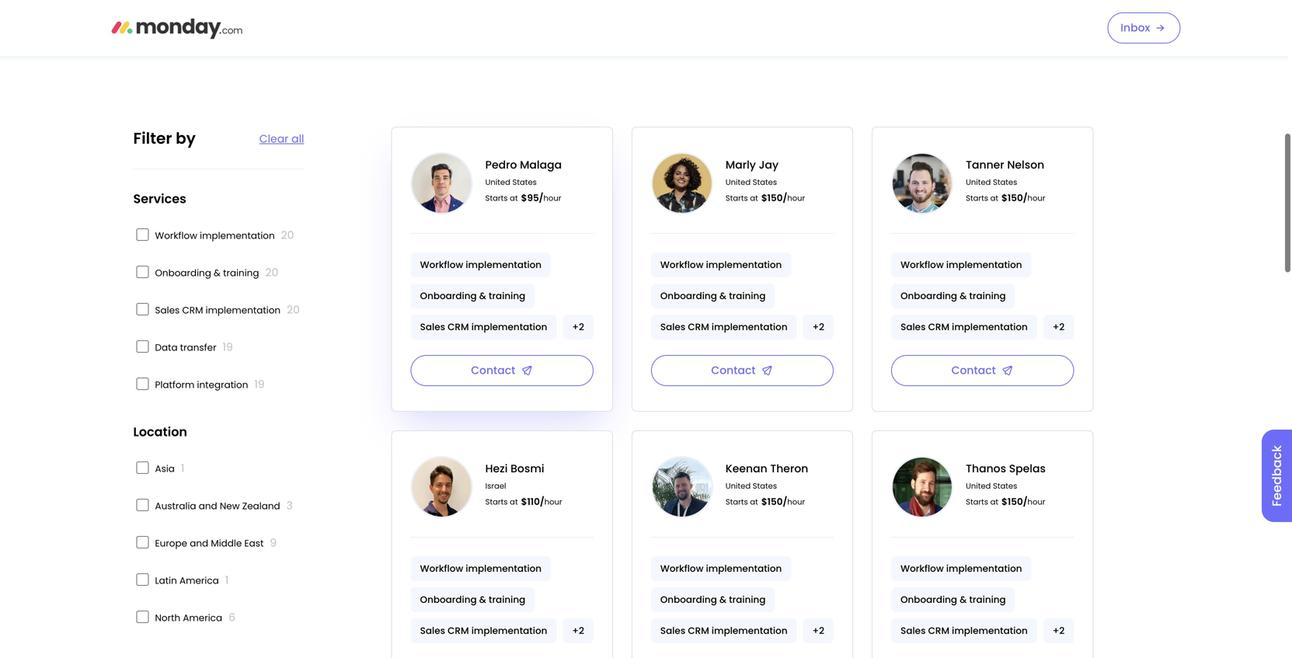 Task type: describe. For each thing, give the bounding box(es) containing it.
sales crm implementation for tanner
[[901, 321, 1028, 333]]

onboarding & training for pedro malaga
[[420, 290, 526, 302]]

workflow for tanner nelson
[[901, 258, 944, 271]]

filter
[[133, 127, 172, 149]]

& for marly jay
[[720, 290, 727, 302]]

onboarding for keenan theron
[[661, 593, 717, 606]]

spelas
[[1009, 461, 1046, 476]]

keenan theron image
[[651, 456, 713, 518]]

sales crm implementation for thanos
[[901, 625, 1028, 637]]

united for tanner
[[966, 177, 991, 188]]

workflow for hezi bosmi
[[420, 562, 463, 575]]

america for 1
[[180, 574, 219, 587]]

crm for marly jay
[[688, 321, 709, 333]]

onboarding for marly jay
[[661, 290, 717, 302]]

+2 for marly jay
[[813, 321, 825, 333]]

europe and middle east 9
[[155, 536, 277, 551]]

training for hezi bosmi
[[489, 593, 526, 606]]

hour inside hezi bosmi israel starts at $110/ hour
[[545, 497, 562, 508]]

training for thanos spelas
[[970, 593, 1006, 606]]

$150/ for theron
[[762, 496, 788, 508]]

onboarding & training 20
[[155, 265, 278, 280]]

hour for marly jay
[[788, 193, 805, 204]]

latin america 1
[[155, 573, 229, 588]]

training for marly jay
[[729, 290, 766, 302]]

sales crm implementation for marly
[[661, 321, 788, 333]]

workflow for marly jay
[[661, 258, 704, 271]]

united for marly
[[726, 177, 751, 188]]

workflow implementation for hezi
[[420, 562, 542, 575]]

marly jay image
[[651, 152, 713, 215]]

at for thanos
[[991, 497, 999, 508]]

states for malaga
[[513, 177, 537, 188]]

onboarding & training for thanos spelas
[[901, 593, 1006, 606]]

implementation inside the workflow implementation 20
[[200, 229, 275, 242]]

crm inside sales crm implementation 20
[[182, 304, 203, 317]]

19 for data transfer 19
[[223, 340, 233, 355]]

sales crm implementation for keenan
[[661, 625, 788, 637]]

sales for marly jay
[[661, 321, 686, 333]]

sales crm implementation 20
[[155, 302, 300, 318]]

new
[[220, 500, 240, 513]]

sales for hezi bosmi
[[420, 625, 445, 637]]

keenan
[[726, 461, 768, 476]]

filter by
[[133, 127, 196, 149]]

$95/
[[521, 192, 544, 204]]

training inside onboarding & training 20
[[223, 267, 259, 279]]

sales crm implementation for hezi
[[420, 625, 547, 637]]

workflow implementation for tanner
[[901, 258, 1023, 271]]

+2 for keenan theron
[[813, 625, 825, 637]]

starts inside hezi bosmi israel starts at $110/ hour
[[486, 497, 508, 508]]

crm for tanner nelson
[[929, 321, 950, 333]]

$150/ for nelson
[[1002, 192, 1028, 204]]

training for pedro malaga
[[489, 290, 526, 302]]

& for thanos spelas
[[960, 593, 967, 606]]

9
[[270, 536, 277, 551]]

onboarding for tanner nelson
[[901, 290, 958, 302]]

tanner nelson united states starts at $150/ hour
[[966, 157, 1046, 204]]

thanos spelas united states starts at $150/ hour
[[966, 461, 1046, 508]]

contact for tanner nelson
[[952, 363, 996, 378]]

at for pedro
[[510, 193, 518, 204]]

starts for tanner
[[966, 193, 989, 204]]

crm for thanos spelas
[[929, 625, 950, 637]]

clear all link
[[259, 129, 304, 148]]

workflow for pedro malaga
[[420, 258, 463, 271]]

at for tanner
[[991, 193, 999, 204]]

israel
[[486, 481, 506, 492]]

hezi bosmi israel starts at $110/ hour
[[486, 461, 562, 508]]

australia and new zealand 3
[[155, 498, 293, 513]]

hezi
[[486, 461, 508, 476]]

sales crm implementation for pedro
[[420, 321, 547, 333]]

by
[[176, 127, 196, 149]]

contact button for tanner
[[892, 355, 1074, 386]]

& for keenan theron
[[720, 593, 727, 606]]

east
[[244, 537, 264, 550]]

australia
[[155, 500, 196, 513]]

united for pedro
[[486, 177, 511, 188]]

crm for hezi bosmi
[[448, 625, 469, 637]]

north america 6
[[155, 610, 235, 625]]

zealand
[[242, 500, 280, 513]]

states for spelas
[[993, 481, 1018, 492]]

transfer
[[180, 341, 217, 354]]

workflow for keenan theron
[[661, 562, 704, 575]]

united for thanos
[[966, 481, 991, 492]]

sales for keenan theron
[[661, 625, 686, 637]]

$150/ for jay
[[762, 192, 788, 204]]

+2 for thanos spelas
[[1053, 625, 1065, 637]]

onboarding for thanos spelas
[[901, 593, 958, 606]]

feedback
[[1268, 445, 1286, 507]]

nelson
[[1008, 157, 1045, 173]]

+2 for tanner nelson
[[1053, 321, 1065, 333]]

workflow implementation for pedro
[[420, 258, 542, 271]]

sales for tanner nelson
[[901, 321, 926, 333]]

asia
[[155, 462, 175, 475]]

& for pedro malaga
[[479, 290, 486, 302]]

pedro malaga united states starts at $95/ hour
[[486, 157, 562, 204]]

malaga
[[520, 157, 562, 173]]

marly
[[726, 157, 756, 173]]

and for 3
[[199, 500, 217, 513]]

inbox
[[1121, 20, 1151, 35]]

workflow for thanos spelas
[[901, 562, 944, 575]]

hour for thanos spelas
[[1028, 497, 1046, 508]]

pedro malaga image
[[411, 152, 473, 215]]



Task type: locate. For each thing, give the bounding box(es) containing it.
at inside keenan theron united states starts at $150/ hour
[[750, 497, 758, 508]]

+2
[[572, 321, 584, 333], [813, 321, 825, 333], [1053, 321, 1065, 333], [572, 625, 584, 637], [813, 625, 825, 637], [1053, 625, 1065, 637]]

states inside tanner nelson united states starts at $150/ hour
[[993, 177, 1018, 188]]

starts for thanos
[[966, 497, 989, 508]]

crm for pedro malaga
[[448, 321, 469, 333]]

1
[[181, 461, 185, 476], [225, 573, 229, 588]]

starts for keenan
[[726, 497, 748, 508]]

1 right the asia
[[181, 461, 185, 476]]

starts inside thanos spelas united states starts at $150/ hour
[[966, 497, 989, 508]]

starts down tanner
[[966, 193, 989, 204]]

america right 'latin'
[[180, 574, 219, 587]]

services
[[133, 190, 186, 208]]

states down keenan
[[753, 481, 777, 492]]

marly jay united states starts at $150/ hour
[[726, 157, 805, 204]]

and for 9
[[190, 537, 208, 550]]

tanner nelson image
[[892, 152, 954, 215]]

all
[[292, 131, 304, 147]]

pedro
[[486, 157, 517, 173]]

asia 1
[[155, 461, 185, 476]]

$150/ down spelas at bottom right
[[1002, 496, 1028, 508]]

20 for onboarding & training 20
[[265, 265, 278, 280]]

& for tanner nelson
[[960, 290, 967, 302]]

1 down middle
[[225, 573, 229, 588]]

states inside keenan theron united states starts at $150/ hour
[[753, 481, 777, 492]]

$150/ down theron on the bottom right of the page
[[762, 496, 788, 508]]

implementation inside sales crm implementation 20
[[206, 304, 281, 317]]

crm for keenan theron
[[688, 625, 709, 637]]

theron
[[771, 461, 809, 476]]

training
[[223, 267, 259, 279], [489, 290, 526, 302], [729, 290, 766, 302], [970, 290, 1006, 302], [489, 593, 526, 606], [729, 593, 766, 606], [970, 593, 1006, 606]]

bosmi
[[511, 461, 545, 476]]

1 vertical spatial america
[[183, 612, 222, 625]]

thanos
[[966, 461, 1007, 476]]

united inside keenan theron united states starts at $150/ hour
[[726, 481, 751, 492]]

hour inside marly jay united states starts at $150/ hour
[[788, 193, 805, 204]]

training for tanner nelson
[[970, 290, 1006, 302]]

1 vertical spatial 1
[[225, 573, 229, 588]]

0 horizontal spatial contact button
[[411, 355, 594, 386]]

united inside marly jay united states starts at $150/ hour
[[726, 177, 751, 188]]

onboarding for hezi bosmi
[[420, 593, 477, 606]]

states inside marly jay united states starts at $150/ hour
[[753, 177, 777, 188]]

united inside the pedro malaga united states starts at $95/ hour
[[486, 177, 511, 188]]

at inside marly jay united states starts at $150/ hour
[[750, 193, 758, 204]]

2 contact from the left
[[712, 363, 756, 378]]

contact button for marly
[[651, 355, 834, 386]]

america
[[180, 574, 219, 587], [183, 612, 222, 625]]

3
[[287, 498, 293, 513]]

at down tanner
[[991, 193, 999, 204]]

starts down thanos
[[966, 497, 989, 508]]

2 contact button from the left
[[651, 355, 834, 386]]

contact for pedro malaga
[[471, 363, 516, 378]]

states down thanos
[[993, 481, 1018, 492]]

1 contact button from the left
[[411, 355, 594, 386]]

workflow implementation for keenan
[[661, 562, 782, 575]]

starts
[[486, 193, 508, 204], [726, 193, 748, 204], [966, 193, 989, 204], [486, 497, 508, 508], [726, 497, 748, 508], [966, 497, 989, 508]]

contact button for pedro
[[411, 355, 594, 386]]

at
[[510, 193, 518, 204], [750, 193, 758, 204], [991, 193, 999, 204], [510, 497, 518, 508], [750, 497, 758, 508], [991, 497, 999, 508]]

starts down marly
[[726, 193, 748, 204]]

1 horizontal spatial contact button
[[651, 355, 834, 386]]

clear all
[[259, 131, 304, 147]]

at down marly
[[750, 193, 758, 204]]

0 vertical spatial 20
[[281, 228, 294, 243]]

at left $110/ in the bottom left of the page
[[510, 497, 518, 508]]

hezi bosmi image
[[411, 456, 473, 518]]

workflow
[[155, 229, 197, 242], [420, 258, 463, 271], [661, 258, 704, 271], [901, 258, 944, 271], [420, 562, 463, 575], [661, 562, 704, 575], [901, 562, 944, 575]]

sales inside sales crm implementation 20
[[155, 304, 180, 317]]

2 vertical spatial 20
[[287, 302, 300, 318]]

and inside australia and new zealand 3
[[199, 500, 217, 513]]

states
[[513, 177, 537, 188], [753, 177, 777, 188], [993, 177, 1018, 188], [753, 481, 777, 492], [993, 481, 1018, 492]]

states for theron
[[753, 481, 777, 492]]

onboarding & training for keenan theron
[[661, 593, 766, 606]]

at left $95/
[[510, 193, 518, 204]]

0 horizontal spatial contact
[[471, 363, 516, 378]]

united down pedro
[[486, 177, 511, 188]]

hour for keenan theron
[[788, 497, 805, 508]]

jay
[[759, 157, 779, 173]]

sales for thanos spelas
[[901, 625, 926, 637]]

contact
[[471, 363, 516, 378], [712, 363, 756, 378], [952, 363, 996, 378]]

and
[[199, 500, 217, 513], [190, 537, 208, 550]]

platform
[[155, 379, 195, 391]]

at for marly
[[750, 193, 758, 204]]

united inside thanos spelas united states starts at $150/ hour
[[966, 481, 991, 492]]

0 vertical spatial america
[[180, 574, 219, 587]]

onboarding & training for marly jay
[[661, 290, 766, 302]]

workflow inside the workflow implementation 20
[[155, 229, 197, 242]]

19 right transfer
[[223, 340, 233, 355]]

at inside tanner nelson united states starts at $150/ hour
[[991, 193, 999, 204]]

0 horizontal spatial 1
[[181, 461, 185, 476]]

1 horizontal spatial contact
[[712, 363, 756, 378]]

training for keenan theron
[[729, 593, 766, 606]]

19 right integration
[[254, 377, 265, 392]]

workflow implementation for marly
[[661, 258, 782, 271]]

2 horizontal spatial contact
[[952, 363, 996, 378]]

$150/ down nelson
[[1002, 192, 1028, 204]]

$150/ down jay
[[762, 192, 788, 204]]

at down thanos
[[991, 497, 999, 508]]

0 vertical spatial 19
[[223, 340, 233, 355]]

onboarding
[[155, 267, 211, 279], [420, 290, 477, 302], [661, 290, 717, 302], [901, 290, 958, 302], [420, 593, 477, 606], [661, 593, 717, 606], [901, 593, 958, 606]]

latin
[[155, 574, 177, 587]]

united for keenan
[[726, 481, 751, 492]]

united
[[486, 177, 511, 188], [726, 177, 751, 188], [966, 177, 991, 188], [726, 481, 751, 492], [966, 481, 991, 492]]

feedback link
[[1262, 430, 1293, 522]]

europe
[[155, 537, 187, 550]]

1 horizontal spatial 1
[[225, 573, 229, 588]]

sales
[[155, 304, 180, 317], [420, 321, 445, 333], [661, 321, 686, 333], [901, 321, 926, 333], [420, 625, 445, 637], [661, 625, 686, 637], [901, 625, 926, 637]]

integration
[[197, 379, 248, 391]]

onboarding & training for hezi bosmi
[[420, 593, 526, 606]]

and inside "europe and middle east 9"
[[190, 537, 208, 550]]

None checkbox
[[136, 229, 149, 241], [136, 266, 149, 278], [136, 340, 149, 353], [136, 499, 149, 511], [136, 536, 149, 549], [136, 229, 149, 241], [136, 266, 149, 278], [136, 340, 149, 353], [136, 499, 149, 511], [136, 536, 149, 549]]

and left new on the left of page
[[199, 500, 217, 513]]

1 horizontal spatial 19
[[254, 377, 265, 392]]

$150/ inside tanner nelson united states starts at $150/ hour
[[1002, 192, 1028, 204]]

america inside north america 6
[[183, 612, 222, 625]]

at inside the pedro malaga united states starts at $95/ hour
[[510, 193, 518, 204]]

onboarding & training for tanner nelson
[[901, 290, 1006, 302]]

hour
[[544, 193, 562, 204], [788, 193, 805, 204], [1028, 193, 1046, 204], [545, 497, 562, 508], [788, 497, 805, 508], [1028, 497, 1046, 508]]

20
[[281, 228, 294, 243], [265, 265, 278, 280], [287, 302, 300, 318]]

$110/
[[521, 496, 545, 508]]

hour inside the pedro malaga united states starts at $95/ hour
[[544, 193, 562, 204]]

data transfer 19
[[155, 340, 233, 355]]

workflow implementation 20
[[155, 228, 294, 243]]

data
[[155, 341, 178, 354]]

workflow implementation
[[420, 258, 542, 271], [661, 258, 782, 271], [901, 258, 1023, 271], [420, 562, 542, 575], [661, 562, 782, 575], [901, 562, 1023, 575]]

hour inside thanos spelas united states starts at $150/ hour
[[1028, 497, 1046, 508]]

onboarding & training
[[420, 290, 526, 302], [661, 290, 766, 302], [901, 290, 1006, 302], [420, 593, 526, 606], [661, 593, 766, 606], [901, 593, 1006, 606]]

starts for pedro
[[486, 193, 508, 204]]

starts inside marly jay united states starts at $150/ hour
[[726, 193, 748, 204]]

north
[[155, 612, 180, 625]]

+2 for hezi bosmi
[[572, 625, 584, 637]]

None checkbox
[[136, 303, 149, 316], [136, 378, 149, 390], [136, 462, 149, 474], [136, 574, 149, 586], [136, 611, 149, 623], [136, 303, 149, 316], [136, 378, 149, 390], [136, 462, 149, 474], [136, 574, 149, 586], [136, 611, 149, 623]]

hour for tanner nelson
[[1028, 193, 1046, 204]]

states for jay
[[753, 177, 777, 188]]

1 vertical spatial and
[[190, 537, 208, 550]]

0 horizontal spatial 19
[[223, 340, 233, 355]]

states down tanner
[[993, 177, 1018, 188]]

america left 6
[[183, 612, 222, 625]]

location
[[133, 423, 187, 441]]

starts down israel
[[486, 497, 508, 508]]

united down keenan
[[726, 481, 751, 492]]

0 vertical spatial 1
[[181, 461, 185, 476]]

at for keenan
[[750, 497, 758, 508]]

clear
[[259, 131, 289, 147]]

and left middle
[[190, 537, 208, 550]]

20 for sales crm implementation 20
[[287, 302, 300, 318]]

starts inside tanner nelson united states starts at $150/ hour
[[966, 193, 989, 204]]

states down jay
[[753, 177, 777, 188]]

america for 6
[[183, 612, 222, 625]]

states inside thanos spelas united states starts at $150/ hour
[[993, 481, 1018, 492]]

3 contact button from the left
[[892, 355, 1074, 386]]

hour inside keenan theron united states starts at $150/ hour
[[788, 497, 805, 508]]

& for hezi bosmi
[[479, 593, 486, 606]]

at down keenan
[[750, 497, 758, 508]]

$150/ for spelas
[[1002, 496, 1028, 508]]

2 horizontal spatial contact button
[[892, 355, 1074, 386]]

keenan theron united states starts at $150/ hour
[[726, 461, 809, 508]]

crm
[[182, 304, 203, 317], [448, 321, 469, 333], [688, 321, 709, 333], [929, 321, 950, 333], [448, 625, 469, 637], [688, 625, 709, 637], [929, 625, 950, 637]]

$150/
[[762, 192, 788, 204], [1002, 192, 1028, 204], [762, 496, 788, 508], [1002, 496, 1028, 508]]

1 vertical spatial 20
[[265, 265, 278, 280]]

united down marly
[[726, 177, 751, 188]]

inbox button
[[1108, 12, 1181, 44]]

$150/ inside marly jay united states starts at $150/ hour
[[762, 192, 788, 204]]

states inside the pedro malaga united states starts at $95/ hour
[[513, 177, 537, 188]]

$150/ inside thanos spelas united states starts at $150/ hour
[[1002, 496, 1028, 508]]

& inside onboarding & training 20
[[214, 267, 221, 279]]

contact for marly jay
[[712, 363, 756, 378]]

united down tanner
[[966, 177, 991, 188]]

tanner
[[966, 157, 1005, 173]]

6
[[229, 610, 235, 625]]

onboarding inside onboarding & training 20
[[155, 267, 211, 279]]

united down thanos
[[966, 481, 991, 492]]

19 for platform integration 19
[[254, 377, 265, 392]]

thanos spelas image
[[892, 456, 954, 518]]

starts down keenan
[[726, 497, 748, 508]]

contact button
[[411, 355, 594, 386], [651, 355, 834, 386], [892, 355, 1074, 386]]

sales for pedro malaga
[[420, 321, 445, 333]]

states for nelson
[[993, 177, 1018, 188]]

1 vertical spatial 19
[[254, 377, 265, 392]]

starts inside the pedro malaga united states starts at $95/ hour
[[486, 193, 508, 204]]

america inside latin america 1
[[180, 574, 219, 587]]

starts down pedro
[[486, 193, 508, 204]]

+2 for pedro malaga
[[572, 321, 584, 333]]

middle
[[211, 537, 242, 550]]

hour inside tanner nelson united states starts at $150/ hour
[[1028, 193, 1046, 204]]

workflow implementation for thanos
[[901, 562, 1023, 575]]

states up $95/
[[513, 177, 537, 188]]

3 contact from the left
[[952, 363, 996, 378]]

19
[[223, 340, 233, 355], [254, 377, 265, 392]]

platform integration 19
[[155, 377, 265, 392]]

onboarding for pedro malaga
[[420, 290, 477, 302]]

at inside hezi bosmi israel starts at $110/ hour
[[510, 497, 518, 508]]

implementation
[[200, 229, 275, 242], [466, 258, 542, 271], [706, 258, 782, 271], [947, 258, 1023, 271], [206, 304, 281, 317], [472, 321, 547, 333], [712, 321, 788, 333], [952, 321, 1028, 333], [466, 562, 542, 575], [706, 562, 782, 575], [947, 562, 1023, 575], [472, 625, 547, 637], [712, 625, 788, 637], [952, 625, 1028, 637]]

united inside tanner nelson united states starts at $150/ hour
[[966, 177, 991, 188]]

1 contact from the left
[[471, 363, 516, 378]]

hour for pedro malaga
[[544, 193, 562, 204]]

$150/ inside keenan theron united states starts at $150/ hour
[[762, 496, 788, 508]]

0 vertical spatial and
[[199, 500, 217, 513]]

&
[[214, 267, 221, 279], [479, 290, 486, 302], [720, 290, 727, 302], [960, 290, 967, 302], [479, 593, 486, 606], [720, 593, 727, 606], [960, 593, 967, 606]]

sales crm implementation
[[420, 321, 547, 333], [661, 321, 788, 333], [901, 321, 1028, 333], [420, 625, 547, 637], [661, 625, 788, 637], [901, 625, 1028, 637]]

starts for marly
[[726, 193, 748, 204]]

starts inside keenan theron united states starts at $150/ hour
[[726, 497, 748, 508]]

monday logo image
[[112, 12, 243, 44]]

at inside thanos spelas united states starts at $150/ hour
[[991, 497, 999, 508]]



Task type: vqa. For each thing, say whether or not it's contained in the screenshot.


